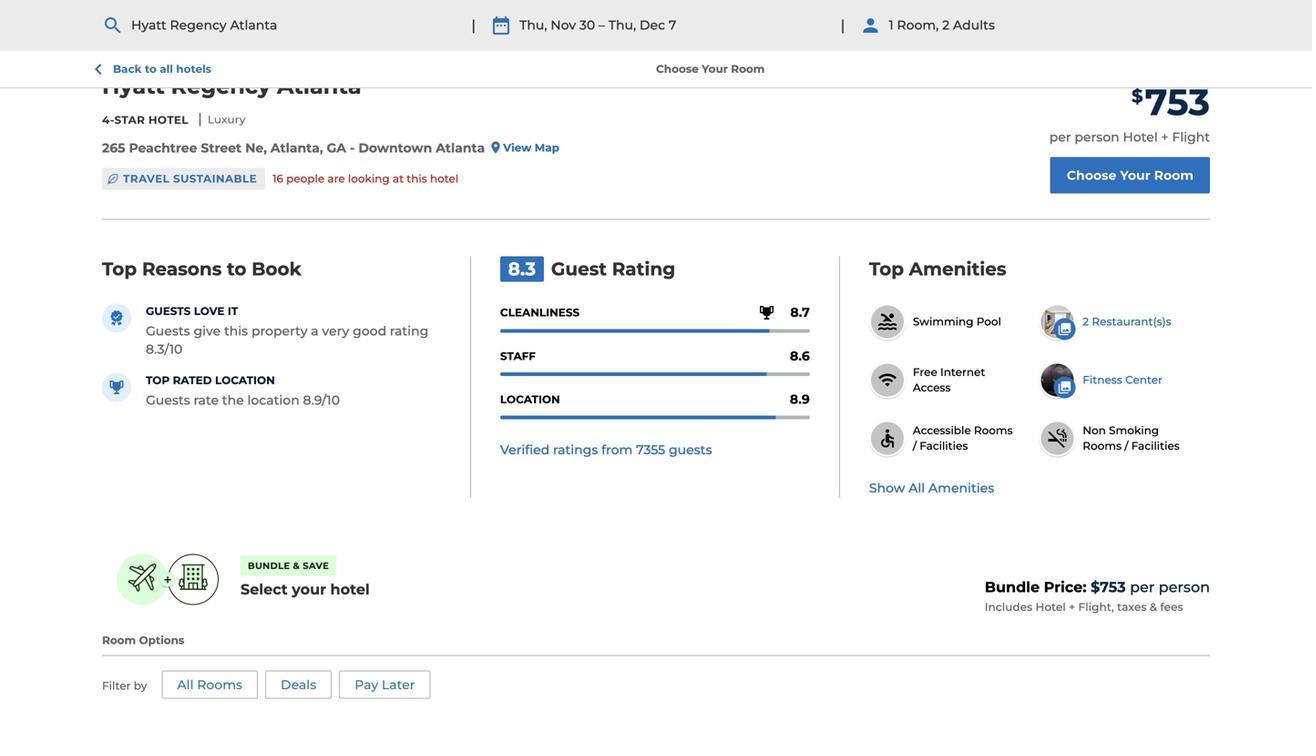 Task type: locate. For each thing, give the bounding box(es) containing it.
1 vertical spatial guests
[[146, 393, 190, 408]]

thu, left nov
[[520, 18, 547, 33]]

/ inside accessible rooms / facilities
[[913, 440, 917, 453]]

+ up options
[[163, 571, 172, 589]]

0 horizontal spatial hotel
[[148, 113, 189, 127]]

per
[[1050, 129, 1071, 145], [1130, 579, 1155, 596]]

0 vertical spatial +
[[1162, 129, 1169, 145]]

1 top from the left
[[102, 258, 137, 280]]

all inside filter by amenity region
[[177, 678, 194, 693]]

1 vertical spatial +
[[163, 571, 172, 589]]

facilities down accessible
[[920, 440, 968, 453]]

1 facilities from the left
[[920, 440, 968, 453]]

bundle for price:
[[985, 579, 1040, 596]]

per inside the bundle price: $753 per person includes hotel + flight, taxes & fees
[[1130, 579, 1155, 596]]

hotel right your
[[330, 581, 370, 599]]

1 horizontal spatial your
[[1120, 168, 1151, 183]]

/ down accessible
[[913, 440, 917, 453]]

0 horizontal spatial room
[[102, 634, 136, 647]]

2 vertical spatial rooms
[[197, 678, 242, 693]]

0 vertical spatial your
[[702, 63, 728, 76]]

hyatt
[[131, 18, 167, 33], [102, 73, 165, 99]]

hyatt up back to all hotels button
[[131, 18, 167, 33]]

facilities down the smoking
[[1132, 440, 1180, 453]]

2 right the room,
[[942, 18, 950, 33]]

this inside guests love it guests give this property a very good rating 8.3/10
[[224, 324, 248, 339]]

/
[[913, 440, 917, 453], [1125, 440, 1129, 453]]

guests inside guests love it guests give this property a very good rating 8.3/10
[[146, 324, 190, 339]]

1 horizontal spatial to
[[227, 258, 247, 280]]

choose
[[656, 63, 699, 76], [1067, 168, 1117, 183]]

1 horizontal spatial room
[[731, 63, 765, 76]]

reasons
[[142, 258, 222, 280]]

rooms down non
[[1083, 440, 1122, 453]]

view
[[503, 141, 532, 154]]

guests for guests rate the location 8.9/10
[[146, 393, 190, 408]]

1 vertical spatial hyatt regency atlanta
[[102, 73, 361, 99]]

1 vertical spatial atlanta
[[277, 73, 361, 99]]

2 horizontal spatial $
[[1132, 85, 1143, 107]]

rooms inside non smoking rooms / facilities
[[1083, 440, 1122, 453]]

amenities inside button
[[929, 481, 995, 496]]

hotel up choose your room button
[[1123, 129, 1158, 145]]

choose your room down $ 753 per person hotel + flight
[[1067, 168, 1194, 183]]

rating
[[612, 258, 676, 280]]

$ for 832
[[964, 20, 969, 29]]

1 horizontal spatial choose your room
[[1067, 168, 1194, 183]]

0 vertical spatial location
[[215, 374, 275, 387]]

map
[[535, 141, 560, 154]]

$ 753 per person hotel + flight
[[1050, 80, 1210, 145]]

accessible rooms / facilities
[[913, 424, 1013, 453]]

at
[[393, 172, 404, 185]]

nov
[[551, 18, 576, 33]]

1 vertical spatial choose
[[1067, 168, 1117, 183]]

tab list
[[102, 0, 730, 49]]

person up fees
[[1159, 579, 1210, 596]]

this down it on the top of page
[[224, 324, 248, 339]]

person
[[1075, 129, 1120, 145], [1159, 579, 1210, 596]]

1 vertical spatial &
[[293, 561, 300, 572]]

2 facilities from the left
[[1132, 440, 1180, 453]]

$ left 753
[[1132, 85, 1143, 107]]

0 horizontal spatial bundle
[[248, 561, 290, 572]]

cleanliness
[[500, 306, 580, 319]]

your
[[702, 63, 728, 76], [1120, 168, 1151, 183]]

1 vertical spatial hotel
[[1123, 129, 1158, 145]]

/ down the smoking
[[1125, 440, 1129, 453]]

1 vertical spatial room
[[1154, 168, 1194, 183]]

hyatt regency atlanta
[[131, 18, 277, 33], [102, 73, 361, 99]]

guests inside top rated location guests rate the location 8.9/10
[[146, 393, 190, 408]]

rooms inside button
[[197, 678, 242, 693]]

thu, right –
[[609, 18, 636, 33]]

reviews button
[[559, 1, 655, 49]]

guests up "8.3/10"
[[146, 324, 190, 339]]

hotel inside bundle & save select your hotel
[[330, 581, 370, 599]]

2 top from the left
[[869, 258, 904, 280]]

1 vertical spatial location
[[500, 393, 560, 406]]

1 vertical spatial person
[[1159, 579, 1210, 596]]

0 vertical spatial to
[[145, 62, 157, 76]]

& left fees
[[1150, 601, 1158, 614]]

1 horizontal spatial bundle
[[985, 579, 1040, 596]]

choose down $ 753 per person hotel + flight
[[1067, 168, 1117, 183]]

0 horizontal spatial facilities
[[920, 440, 968, 453]]

1 horizontal spatial |
[[841, 16, 845, 34]]

2 inside button
[[1083, 315, 1089, 329]]

1 vertical spatial all
[[177, 678, 194, 693]]

this for hotel
[[407, 172, 427, 185]]

love
[[194, 305, 225, 318]]

1 vertical spatial choose your room
[[1067, 168, 1194, 183]]

all right by
[[177, 678, 194, 693]]

1 | from the left
[[472, 16, 476, 34]]

hyatt regency atlanta up hotels
[[131, 18, 277, 33]]

choose your room down 7 at the top
[[656, 63, 765, 76]]

swimming
[[913, 315, 974, 329]]

| for thu, nov 30 – thu, dec 7
[[472, 16, 476, 34]]

& inside bundle & save select your hotel
[[293, 561, 300, 572]]

view map
[[503, 141, 560, 154]]

0 vertical spatial hotel
[[430, 172, 459, 185]]

back to all hotels button
[[87, 58, 212, 80]]

per up the taxes
[[1130, 579, 1155, 596]]

1 vertical spatial 2
[[1083, 315, 1089, 329]]

1 guests from the top
[[146, 324, 190, 339]]

fees
[[1161, 601, 1184, 614]]

non
[[1083, 424, 1106, 438]]

location
[[215, 374, 275, 387], [500, 393, 560, 406]]

16 people are looking at this hotel
[[273, 172, 459, 185]]

person up choose your room button
[[1075, 129, 1120, 145]]

hotel down price:
[[1036, 601, 1066, 614]]

center
[[1126, 374, 1163, 387]]

0 horizontal spatial thu,
[[520, 18, 547, 33]]

2 restaurant(s)s amenity image
[[1041, 306, 1074, 338]]

2 vertical spatial +
[[1069, 601, 1076, 614]]

price:
[[1044, 579, 1087, 596]]

location down staff
[[500, 393, 560, 406]]

1 vertical spatial per
[[1130, 579, 1155, 596]]

show all amenities
[[869, 481, 995, 496]]

1 horizontal spatial facilities
[[1132, 440, 1180, 453]]

rooms inside accessible rooms / facilities
[[974, 424, 1013, 438]]

2 horizontal spatial hotel
[[1123, 129, 1158, 145]]

deals
[[281, 678, 316, 693]]

0 vertical spatial this
[[407, 172, 427, 185]]

1 horizontal spatial rooms
[[974, 424, 1013, 438]]

0 horizontal spatial all
[[177, 678, 194, 693]]

0 horizontal spatial &
[[189, 17, 198, 33]]

$ inside $ 753 per person hotel + flight
[[1132, 85, 1143, 107]]

0 horizontal spatial this
[[224, 324, 248, 339]]

2 | from the left
[[841, 16, 845, 34]]

1 horizontal spatial choose
[[1067, 168, 1117, 183]]

1 horizontal spatial person
[[1159, 579, 1210, 596]]

dec
[[640, 18, 665, 33]]

bundle inside bundle & save select your hotel
[[248, 561, 290, 572]]

restaurant(s)s
[[1092, 315, 1172, 329]]

1 horizontal spatial 2
[[1083, 315, 1089, 329]]

1 / from the left
[[913, 440, 917, 453]]

about
[[495, 17, 535, 33]]

1 horizontal spatial /
[[1125, 440, 1129, 453]]

0 horizontal spatial person
[[1075, 129, 1120, 145]]

–
[[599, 18, 605, 33]]

this right at
[[407, 172, 427, 185]]

person inside the bundle price: $753 per person includes hotel + flight, taxes & fees
[[1159, 579, 1210, 596]]

1 horizontal spatial this
[[407, 172, 427, 185]]

hotel right star
[[148, 113, 189, 127]]

1 horizontal spatial &
[[293, 561, 300, 572]]

ratings
[[553, 443, 598, 458]]

amenities down accessible rooms / facilities
[[929, 481, 995, 496]]

+ inside the bundle price: $753 per person includes hotel + flight, taxes & fees
[[1069, 601, 1076, 614]]

0 horizontal spatial +
[[163, 571, 172, 589]]

1 vertical spatial hotel
[[330, 581, 370, 599]]

room inside button
[[1154, 168, 1194, 183]]

amenities up swimming pool
[[909, 258, 1007, 280]]

location up the on the left bottom
[[215, 374, 275, 387]]

regency up luxury
[[171, 73, 271, 99]]

2 horizontal spatial +
[[1162, 129, 1169, 145]]

guests down top
[[146, 393, 190, 408]]

1 horizontal spatial thu,
[[609, 18, 636, 33]]

book
[[252, 258, 302, 280]]

$ left 832
[[964, 20, 969, 29]]

hyatt up star
[[102, 73, 165, 99]]

&
[[189, 17, 198, 33], [293, 561, 300, 572], [1150, 601, 1158, 614]]

bundle up select
[[248, 561, 290, 572]]

person inside $ 753 per person hotel + flight
[[1075, 129, 1120, 145]]

0 horizontal spatial your
[[702, 63, 728, 76]]

0 horizontal spatial hotel
[[330, 581, 370, 599]]

1 vertical spatial to
[[227, 258, 247, 280]]

0 horizontal spatial top
[[102, 258, 137, 280]]

filter by
[[102, 680, 147, 693]]

1 vertical spatial rooms
[[1083, 440, 1122, 453]]

adults
[[953, 18, 995, 33]]

bundle
[[248, 561, 290, 572], [985, 579, 1040, 596]]

property
[[252, 324, 308, 339]]

1 horizontal spatial hotel
[[430, 172, 459, 185]]

0 horizontal spatial 2
[[942, 18, 950, 33]]

your
[[292, 581, 326, 599]]

top reasons to book
[[102, 258, 302, 280]]

& left photos at the left top of page
[[189, 17, 198, 33]]

rooms left deals button
[[197, 678, 242, 693]]

all right show
[[909, 481, 925, 496]]

& inside button
[[189, 17, 198, 33]]

0 vertical spatial per
[[1050, 129, 1071, 145]]

room
[[731, 63, 765, 76], [1154, 168, 1194, 183], [102, 634, 136, 647]]

this
[[407, 172, 427, 185], [224, 324, 248, 339]]

overview & photos
[[125, 17, 247, 33]]

0 vertical spatial amenities
[[909, 258, 1007, 280]]

1 vertical spatial bundle
[[985, 579, 1040, 596]]

$ right 832
[[995, 13, 1002, 26]]

0 horizontal spatial rooms
[[197, 678, 242, 693]]

0 horizontal spatial $
[[964, 20, 969, 29]]

2
[[942, 18, 950, 33], [1083, 315, 1089, 329]]

hyatt regency atlanta up luxury
[[102, 73, 361, 99]]

bundle inside the bundle price: $753 per person includes hotel + flight, taxes & fees
[[985, 579, 1040, 596]]

1 vertical spatial your
[[1120, 168, 1151, 183]]

0 horizontal spatial |
[[472, 16, 476, 34]]

2 right 2 restaurant(s)s amenity image
[[1083, 315, 1089, 329]]

filter by amenity region
[[102, 671, 438, 714]]

includes
[[985, 601, 1033, 614]]

+ down price:
[[1069, 601, 1076, 614]]

choose down 7 at the top
[[656, 63, 699, 76]]

per up choose your room button
[[1050, 129, 1071, 145]]

2 horizontal spatial room
[[1154, 168, 1194, 183]]

hotel right at
[[430, 172, 459, 185]]

facilities inside accessible rooms / facilities
[[920, 440, 968, 453]]

guests
[[146, 324, 190, 339], [146, 393, 190, 408]]

2 horizontal spatial &
[[1150, 601, 1158, 614]]

deals button
[[265, 671, 332, 700]]

0 vertical spatial choose your room
[[656, 63, 765, 76]]

|
[[472, 16, 476, 34], [841, 16, 845, 34]]

1 vertical spatial this
[[224, 324, 248, 339]]

rate
[[194, 393, 219, 408]]

+ left flight
[[1162, 129, 1169, 145]]

your inside button
[[1120, 168, 1151, 183]]

0 horizontal spatial /
[[913, 440, 917, 453]]

atlanta
[[230, 18, 277, 33], [277, 73, 361, 99]]

30
[[580, 18, 595, 33]]

0 vertical spatial &
[[189, 17, 198, 33]]

1 vertical spatial hyatt
[[102, 73, 165, 99]]

1 horizontal spatial per
[[1130, 579, 1155, 596]]

tab list containing overview & photos
[[102, 0, 730, 49]]

0 vertical spatial choose
[[656, 63, 699, 76]]

0 vertical spatial rooms
[[974, 424, 1013, 438]]

select
[[241, 581, 288, 599]]

2 guests from the top
[[146, 393, 190, 408]]

& inside the bundle price: $753 per person includes hotel + flight, taxes & fees
[[1150, 601, 1158, 614]]

2 / from the left
[[1125, 440, 1129, 453]]

0 vertical spatial bundle
[[248, 561, 290, 572]]

hotel
[[430, 172, 459, 185], [330, 581, 370, 599]]

view map button
[[485, 140, 560, 156]]

4-
[[102, 113, 114, 127]]

regency
[[170, 18, 227, 33], [171, 73, 271, 99]]

0 vertical spatial hotel
[[148, 113, 189, 127]]

1 horizontal spatial top
[[869, 258, 904, 280]]

+ inside $ 753 per person hotel + flight
[[1162, 129, 1169, 145]]

+
[[1162, 129, 1169, 145], [163, 571, 172, 589], [1069, 601, 1076, 614]]

regency up hotels
[[170, 18, 227, 33]]

2 horizontal spatial rooms
[[1083, 440, 1122, 453]]

taxes
[[1117, 601, 1147, 614]]

give
[[194, 324, 221, 339]]

| left 'about'
[[472, 16, 476, 34]]

1 vertical spatial amenities
[[929, 481, 995, 496]]

7355
[[636, 443, 666, 458]]

0 vertical spatial all
[[909, 481, 925, 496]]

| left 1
[[841, 16, 845, 34]]

to left all
[[145, 62, 157, 76]]

to left "book"
[[227, 258, 247, 280]]

2 vertical spatial hotel
[[1036, 601, 1066, 614]]

0 horizontal spatial per
[[1050, 129, 1071, 145]]

2 vertical spatial &
[[1150, 601, 1158, 614]]

0 vertical spatial person
[[1075, 129, 1120, 145]]

/ inside non smoking rooms / facilities
[[1125, 440, 1129, 453]]

bundle up the includes
[[985, 579, 1040, 596]]

hotels
[[176, 62, 212, 76]]

1 horizontal spatial hotel
[[1036, 601, 1066, 614]]

photos
[[201, 17, 247, 33]]

& left "save"
[[293, 561, 300, 572]]

0 horizontal spatial location
[[215, 374, 275, 387]]

1 vertical spatial regency
[[171, 73, 271, 99]]

verified
[[500, 443, 550, 458]]

rooms right accessible
[[974, 424, 1013, 438]]

0 horizontal spatial to
[[145, 62, 157, 76]]



Task type: vqa. For each thing, say whether or not it's contained in the screenshot.
reasons
yes



Task type: describe. For each thing, give the bounding box(es) containing it.
accessible
[[913, 424, 971, 438]]

filter
[[102, 680, 131, 693]]

hotel inside $ 753 per person hotel + flight
[[1123, 129, 1158, 145]]

travel
[[123, 172, 170, 185]]

8.9/10
[[303, 393, 340, 408]]

0 horizontal spatial choose
[[656, 63, 699, 76]]

0 vertical spatial hyatt regency atlanta
[[131, 18, 277, 33]]

reviews
[[580, 17, 634, 33]]

free internet access
[[913, 366, 986, 395]]

choose inside button
[[1067, 168, 1117, 183]]

guests love it guests give this property a very good rating 8.3/10
[[146, 305, 429, 357]]

hotel inside the bundle price: $753 per person includes hotel + flight, taxes & fees
[[1036, 601, 1066, 614]]

looking
[[348, 172, 390, 185]]

guest
[[551, 258, 607, 280]]

rating
[[390, 324, 429, 339]]

pay later
[[355, 678, 415, 693]]

4-star hotel
[[102, 113, 189, 127]]

fitness center amenity image
[[1041, 364, 1074, 397]]

all rooms
[[177, 678, 242, 693]]

thu, nov 30 – thu, dec 7
[[520, 18, 676, 33]]

this for property
[[224, 324, 248, 339]]

2 thu, from the left
[[609, 18, 636, 33]]

0 vertical spatial hyatt
[[131, 18, 167, 33]]

753
[[1145, 80, 1210, 124]]

internet
[[941, 366, 986, 379]]

guests
[[146, 305, 191, 318]]

are
[[328, 172, 345, 185]]

overview & photos button
[[103, 1, 269, 49]]

0 vertical spatial regency
[[170, 18, 227, 33]]

0 vertical spatial atlanta
[[230, 18, 277, 33]]

16
[[273, 172, 283, 185]]

options
[[139, 634, 184, 647]]

| for 1 room, 2 adults
[[841, 16, 845, 34]]

location
[[247, 393, 300, 408]]

1
[[889, 18, 894, 33]]

overview
[[125, 17, 186, 33]]

access
[[913, 381, 951, 395]]

luxury
[[208, 113, 246, 126]]

fitness center button
[[1039, 362, 1187, 399]]

fitness
[[1083, 374, 1123, 387]]

guests for guests give this property a very good rating 8.3/10
[[146, 324, 190, 339]]

1 room, 2 adults
[[889, 18, 995, 33]]

2 restaurant(s)s
[[1083, 315, 1172, 329]]

bundle & save select your hotel
[[241, 561, 370, 599]]

1 horizontal spatial $
[[995, 13, 1002, 26]]

staff
[[500, 350, 536, 363]]

very
[[322, 324, 349, 339]]

pay later button
[[339, 671, 431, 700]]

guest rating
[[551, 258, 676, 280]]

people
[[286, 172, 325, 185]]

1 thu, from the left
[[520, 18, 547, 33]]

from
[[602, 443, 633, 458]]

non smoking rooms / facilities
[[1083, 424, 1180, 453]]

fitness center
[[1083, 374, 1163, 387]]

save
[[303, 561, 329, 572]]

verified ratings from 7355 guests button
[[500, 442, 712, 459]]

rooms for all rooms
[[197, 678, 242, 693]]

travel sustainable
[[123, 172, 257, 185]]

top for top reasons to book
[[102, 258, 137, 280]]

free
[[913, 366, 938, 379]]

per inside $ 753 per person hotel + flight
[[1050, 129, 1071, 145]]

all
[[160, 62, 173, 76]]

8.3
[[508, 258, 536, 280]]

& for bundle
[[293, 561, 300, 572]]

top for top amenities
[[869, 258, 904, 280]]

flight,
[[1079, 601, 1114, 614]]

a
[[311, 324, 319, 339]]

choose your room button
[[1051, 157, 1210, 194]]

1 horizontal spatial all
[[909, 481, 925, 496]]

guests
[[669, 443, 712, 458]]

swimming pool
[[913, 315, 1001, 329]]

& for overview
[[189, 17, 198, 33]]

good
[[353, 324, 387, 339]]

facilities inside non smoking rooms / facilities
[[1132, 440, 1180, 453]]

flight
[[1172, 129, 1210, 145]]

smoking
[[1109, 424, 1159, 438]]

$ for 753
[[1132, 85, 1143, 107]]

0 vertical spatial 2
[[942, 18, 950, 33]]

to inside button
[[145, 62, 157, 76]]

choose your room inside button
[[1067, 168, 1194, 183]]

rooms for accessible rooms / facilities
[[974, 424, 1013, 438]]

bundle price: $753 per person includes hotel + flight, taxes & fees
[[985, 579, 1210, 614]]

8.9
[[790, 392, 810, 407]]

rated
[[173, 374, 212, 387]]

0 horizontal spatial choose your room
[[656, 63, 765, 76]]

pay
[[355, 678, 378, 693]]

pool
[[977, 315, 1001, 329]]

all rooms button
[[162, 671, 258, 700]]

by
[[134, 680, 147, 693]]

bundle for &
[[248, 561, 290, 572]]

back
[[113, 62, 142, 76]]

room,
[[897, 18, 939, 33]]

location inside top rated location guests rate the location 8.9/10
[[215, 374, 275, 387]]

it
[[228, 305, 238, 318]]

8.6
[[790, 348, 810, 364]]

8.7
[[791, 305, 810, 320]]

verified ratings from 7355 guests
[[500, 443, 712, 458]]

top rated location guests rate the location 8.9/10
[[146, 374, 340, 408]]

2 vertical spatial room
[[102, 634, 136, 647]]

top amenities
[[869, 258, 1007, 280]]

show
[[869, 481, 905, 496]]

1 horizontal spatial location
[[500, 393, 560, 406]]

back to all hotels
[[113, 62, 212, 76]]



